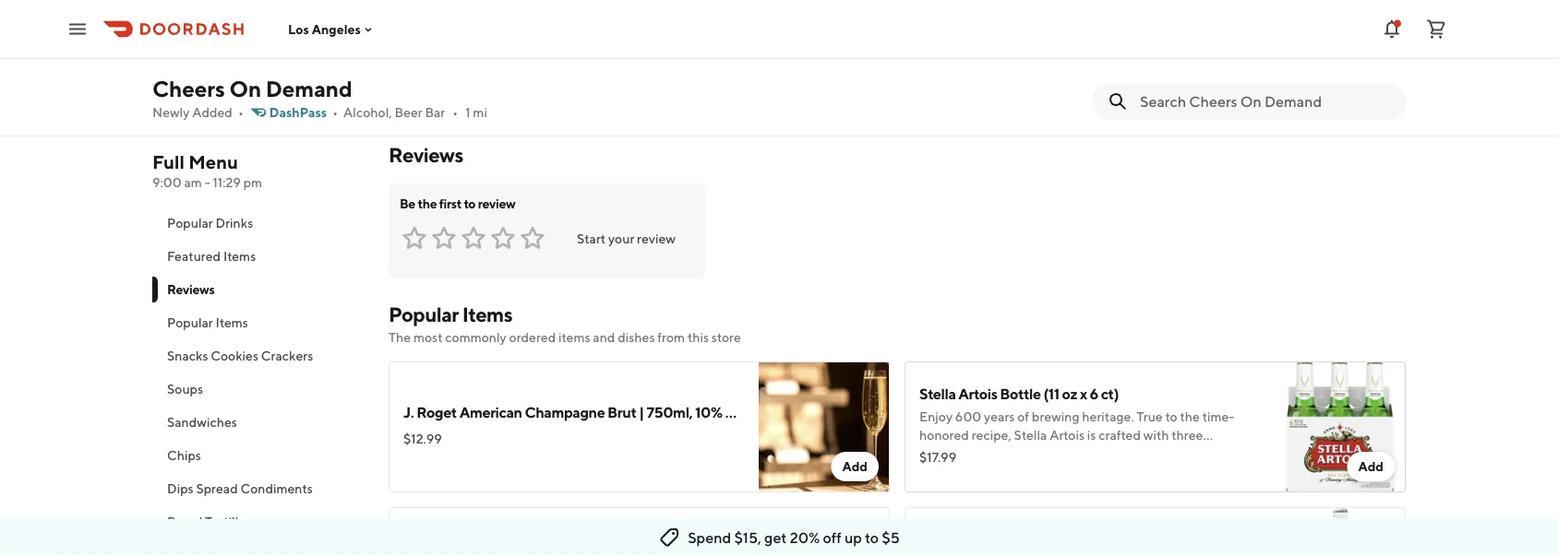Task type: locate. For each thing, give the bounding box(es) containing it.
featured
[[167, 249, 221, 264]]

750ml, down from
[[647, 404, 693, 422]]

popchips inside popchips barbeque potato chips | 5oz
[[976, 50, 1037, 68]]

0 horizontal spatial champagne
[[392, 71, 473, 88]]

0 horizontal spatial reviews
[[167, 282, 215, 297]]

j. roget american champagne brut | 750ml, 10% abv
[[392, 50, 512, 109], [404, 404, 749, 422]]

0 items, open order cart image
[[1426, 18, 1448, 40]]

17oz
[[1318, 71, 1346, 88]]

chips down ranch
[[1169, 91, 1207, 109]]

and
[[593, 330, 615, 345]]

0 horizontal spatial popchips
[[976, 50, 1037, 68]]

menu
[[189, 151, 238, 173]]

1 vertical spatial reviews
[[167, 282, 215, 297]]

review right first on the left of the page
[[478, 196, 516, 211]]

$12.99
[[392, 95, 431, 110], [404, 432, 442, 447]]

featured items
[[167, 249, 256, 264]]

american down commonly
[[460, 404, 522, 422]]

1 vertical spatial abv
[[725, 404, 749, 422]]

barbeque
[[1039, 50, 1104, 68]]

1 horizontal spatial brut
[[608, 404, 637, 422]]

chips button
[[152, 440, 367, 473]]

9:00
[[152, 175, 182, 190]]

10% down the this
[[695, 404, 723, 422]]

1 horizontal spatial champagne
[[525, 404, 605, 422]]

reviews
[[389, 143, 463, 167], [167, 282, 215, 297]]

pink
[[609, 50, 638, 68]]

full menu 9:00 am - 11:29 pm
[[152, 151, 262, 190]]

buffalo
[[1122, 71, 1170, 88]]

items up cookies
[[216, 315, 248, 331]]

sauce
[[1268, 71, 1308, 88]]

• left alcohol,
[[333, 105, 338, 120]]

$4.99 down sauce
[[1268, 95, 1302, 110]]

newly
[[152, 105, 190, 120]]

0 vertical spatial j. roget american champagne brut | 750ml, 10% abv
[[392, 50, 512, 109]]

be
[[400, 196, 415, 211]]

1 vertical spatial american
[[460, 404, 522, 422]]

champagne
[[392, 71, 473, 88], [525, 404, 605, 422]]

1 vertical spatial roget
[[417, 404, 457, 422]]

roget down most
[[417, 404, 457, 422]]

l
[[850, 71, 859, 88]]

champagne up bar
[[392, 71, 473, 88]]

| down ranch
[[1209, 91, 1214, 109]]

2 horizontal spatial •
[[453, 105, 458, 120]]

popular
[[167, 216, 213, 231], [389, 303, 459, 327], [167, 315, 213, 331]]

popchips
[[976, 50, 1037, 68], [1122, 50, 1183, 68]]

0 horizontal spatial add button
[[831, 452, 879, 482]]

chips down &
[[684, 91, 722, 109]]

bread tortilla button
[[152, 506, 367, 539]]

1 popchips from the left
[[976, 50, 1037, 68]]

2 $4.99 from the left
[[1268, 95, 1302, 110]]

ordered
[[509, 330, 556, 345]]

11:29
[[213, 175, 241, 190]]

0 horizontal spatial potato
[[750, 71, 794, 88]]

0 vertical spatial j.
[[392, 50, 403, 68]]

1 horizontal spatial $4.99
[[1268, 95, 1302, 110]]

kettle
[[684, 50, 725, 68]]

brut
[[475, 71, 504, 88], [608, 404, 637, 422]]

start
[[577, 231, 606, 247]]

0 vertical spatial to
[[464, 196, 476, 211]]

your
[[608, 231, 635, 247]]

yellow tail pink moscato (750 ml)
[[538, 50, 652, 88]]

be the first to review
[[400, 196, 516, 211]]

items for popular items the most commonly ordered items and dishes from this store
[[462, 303, 513, 327]]

1 add from the left
[[843, 459, 868, 475]]

items up commonly
[[462, 303, 513, 327]]

1 horizontal spatial to
[[865, 530, 879, 547]]

0 horizontal spatial abv
[[471, 91, 494, 109]]

j.
[[392, 50, 403, 68], [404, 404, 414, 422]]

| left 17oz on the top
[[1310, 71, 1315, 88]]

(750
[[597, 71, 629, 88]]

brut down dishes
[[608, 404, 637, 422]]

popular items the most commonly ordered items and dishes from this store
[[389, 303, 741, 345]]

popular inside button
[[167, 216, 213, 231]]

popular for popular items
[[167, 315, 213, 331]]

yellow
[[538, 50, 581, 68]]

1 vertical spatial brut
[[608, 404, 637, 422]]

0 vertical spatial reviews
[[389, 143, 463, 167]]

popchips left barbeque
[[976, 50, 1037, 68]]

soups
[[167, 382, 203, 397]]

review right your
[[637, 231, 676, 247]]

add up 'up'
[[843, 459, 868, 475]]

5oz down ridges
[[1217, 91, 1241, 109]]

roget up bar
[[406, 50, 446, 68]]

5oz down vinegar
[[732, 91, 756, 109]]

1 vertical spatial champagne
[[525, 404, 605, 422]]

1 horizontal spatial review
[[637, 231, 676, 247]]

add button
[[831, 452, 879, 482], [1348, 452, 1395, 482]]

spend $15, get 20% off up to $5
[[688, 530, 900, 547]]

1 horizontal spatial add
[[1359, 459, 1384, 475]]

chips down barbeque
[[1023, 71, 1061, 88]]

items inside popular items the most commonly ordered items and dishes from this store
[[462, 303, 513, 327]]

2 popchips from the left
[[1122, 50, 1183, 68]]

popular up featured
[[167, 216, 213, 231]]

1 horizontal spatial potato
[[976, 71, 1020, 88]]

1 horizontal spatial popchips
[[1122, 50, 1183, 68]]

5oz inside kettle brand sea salt & vinegar potato chips | 5oz evian spring water | 1.5 l
[[732, 91, 756, 109]]

popular inside popular items the most commonly ordered items and dishes from this store
[[389, 303, 459, 327]]

0 vertical spatial roget
[[406, 50, 446, 68]]

alcohol, beer bar • 1 mi
[[344, 105, 487, 120]]

0 vertical spatial 750ml,
[[392, 91, 438, 109]]

5oz down barbeque
[[1071, 71, 1095, 88]]

2 add button from the left
[[1348, 452, 1395, 482]]

1 add button from the left
[[831, 452, 879, 482]]

champagne inside j. roget american champagne brut | 750ml, 10% abv
[[392, 71, 473, 88]]

1 vertical spatial 750ml,
[[647, 404, 693, 422]]

alcohol,
[[344, 105, 392, 120]]

stella artois bottle (11 oz x 6 ct) image
[[1275, 362, 1406, 493]]

5oz inside popchips barbeque potato chips | 5oz
[[1071, 71, 1095, 88]]

condiments
[[241, 482, 313, 497]]

champagne down items
[[525, 404, 605, 422]]

potato
[[750, 71, 794, 88], [976, 71, 1020, 88], [1122, 91, 1166, 109]]

abv down store
[[725, 404, 749, 422]]

0 horizontal spatial 10%
[[441, 91, 468, 109]]

0 horizontal spatial brut
[[475, 71, 504, 88]]

add
[[843, 459, 868, 475], [1359, 459, 1384, 475]]

evian
[[830, 50, 866, 68]]

stella artois bottle (11 oz x 6 ct)
[[920, 386, 1119, 403]]

1 horizontal spatial abv
[[725, 404, 749, 422]]

0 horizontal spatial •
[[238, 105, 244, 120]]

0 horizontal spatial $4.99
[[1122, 95, 1156, 110]]

0 horizontal spatial add
[[843, 459, 868, 475]]

cheers on demand
[[152, 75, 352, 102]]

items inside button
[[223, 249, 256, 264]]

american up mi at the top of the page
[[449, 50, 511, 68]]

0 vertical spatial 10%
[[441, 91, 468, 109]]

1 horizontal spatial j.
[[404, 404, 414, 422]]

0 vertical spatial $12.99
[[392, 95, 431, 110]]

brut up mi at the top of the page
[[475, 71, 504, 88]]

• down on
[[238, 105, 244, 120]]

ml)
[[631, 71, 652, 88]]

salt
[[796, 50, 821, 68]]

commonly
[[445, 330, 507, 345]]

items inside 'button'
[[216, 315, 248, 331]]

2 add from the left
[[1359, 459, 1384, 475]]

6
[[1090, 386, 1099, 403]]

cheers
[[152, 75, 225, 102]]

750ml, right alcohol,
[[392, 91, 438, 109]]

10%
[[441, 91, 468, 109], [695, 404, 723, 422]]

0 horizontal spatial 5oz
[[732, 91, 756, 109]]

to right 'up'
[[865, 530, 879, 547]]

| inside popchips ridges buffalo ranch potato chips | 5oz
[[1209, 91, 1214, 109]]

off
[[823, 530, 842, 547]]

1 vertical spatial review
[[637, 231, 676, 247]]

reviews down bar
[[389, 143, 463, 167]]

0 vertical spatial brut
[[475, 71, 504, 88]]

0 vertical spatial review
[[478, 196, 516, 211]]

2 • from the left
[[333, 105, 338, 120]]

1 horizontal spatial •
[[333, 105, 338, 120]]

10% left mi at the top of the page
[[441, 91, 468, 109]]

chips
[[1023, 71, 1061, 88], [684, 91, 722, 109], [1169, 91, 1207, 109], [167, 448, 201, 464]]

0 vertical spatial champagne
[[392, 71, 473, 88]]

add button up corona extra bottle (12 oz x 6 ct) image
[[1348, 452, 1395, 482]]

full
[[152, 151, 185, 173]]

abv right 1
[[471, 91, 494, 109]]

chips up dips
[[167, 448, 201, 464]]

evian spring water | 1.5 l button
[[826, 0, 972, 123]]

chili
[[1351, 50, 1381, 68]]

water
[[914, 50, 955, 68]]

| right the water
[[958, 50, 963, 68]]

add button up 'up'
[[831, 452, 879, 482]]

j. up the beer
[[392, 50, 403, 68]]

angeles
[[312, 21, 361, 37]]

popular up most
[[389, 303, 459, 327]]

popchips inside popchips ridges buffalo ranch potato chips | 5oz
[[1122, 50, 1183, 68]]

chips inside popchips barbeque potato chips | 5oz
[[1023, 71, 1061, 88]]

| down barbeque
[[1063, 71, 1068, 88]]

1 horizontal spatial 5oz
[[1071, 71, 1095, 88]]

popchips for buffalo
[[1122, 50, 1183, 68]]

j. down the
[[404, 404, 414, 422]]

popular inside 'button'
[[167, 315, 213, 331]]

oz
[[1062, 386, 1078, 403]]

popular up snacks
[[167, 315, 213, 331]]

snacks cookies crackers
[[167, 349, 313, 364]]

20%
[[790, 530, 820, 547]]

review
[[478, 196, 516, 211], [637, 231, 676, 247]]

popular items
[[167, 315, 248, 331]]

abv
[[471, 91, 494, 109], [725, 404, 749, 422]]

750ml, inside j. roget american champagne brut | 750ml, 10% abv
[[392, 91, 438, 109]]

items
[[559, 330, 591, 345]]

snacks cookies crackers button
[[152, 340, 367, 373]]

add for j. roget american champagne brut | 750ml, 10% abv
[[843, 459, 868, 475]]

to right first on the left of the page
[[464, 196, 476, 211]]

2 horizontal spatial 5oz
[[1217, 91, 1241, 109]]

1 horizontal spatial 10%
[[695, 404, 723, 422]]

2 horizontal spatial potato
[[1122, 91, 1166, 109]]

| down dishes
[[639, 404, 644, 422]]

0 horizontal spatial j.
[[392, 50, 403, 68]]

750ml,
[[392, 91, 438, 109], [647, 404, 693, 422]]

drinks
[[216, 216, 253, 231]]

$4.99 down the buffalo
[[1122, 95, 1156, 110]]

spread
[[196, 482, 238, 497]]

1 vertical spatial 10%
[[695, 404, 723, 422]]

reviews down featured
[[167, 282, 215, 297]]

add up corona extra bottle (12 oz x 6 ct) image
[[1359, 459, 1384, 475]]

1 horizontal spatial add button
[[1348, 452, 1395, 482]]

popular for popular items the most commonly ordered items and dishes from this store
[[389, 303, 459, 327]]

items down drinks
[[223, 249, 256, 264]]

popchips up the buffalo
[[1122, 50, 1183, 68]]

0 horizontal spatial 750ml,
[[392, 91, 438, 109]]

• left 1
[[453, 105, 458, 120]]



Task type: describe. For each thing, give the bounding box(es) containing it.
(11
[[1044, 386, 1060, 403]]

demand
[[266, 75, 352, 102]]

on
[[229, 75, 261, 102]]

1 vertical spatial to
[[865, 530, 879, 547]]

sriracha hot chili sauce | 17oz $4.99
[[1268, 50, 1381, 110]]

1 horizontal spatial reviews
[[389, 143, 463, 167]]

1 $4.99 from the left
[[1122, 95, 1156, 110]]

add button for j. roget american champagne brut | 750ml, 10% abv
[[831, 452, 879, 482]]

popchips for potato
[[976, 50, 1037, 68]]

get
[[765, 530, 787, 547]]

first
[[439, 196, 462, 211]]

stella
[[920, 386, 956, 403]]

1 • from the left
[[238, 105, 244, 120]]

moscato
[[538, 71, 595, 88]]

5oz inside popchips ridges buffalo ranch potato chips | 5oz
[[1217, 91, 1241, 109]]

bread
[[167, 515, 202, 530]]

open menu image
[[66, 18, 89, 40]]

0 vertical spatial american
[[449, 50, 511, 68]]

0 vertical spatial abv
[[471, 91, 494, 109]]

newly added •
[[152, 105, 244, 120]]

this
[[688, 330, 709, 345]]

los angeles button
[[288, 21, 376, 37]]

potato inside kettle brand sea salt & vinegar potato chips | 5oz evian spring water | 1.5 l
[[750, 71, 794, 88]]

reviews link
[[389, 143, 463, 167]]

crackers
[[261, 349, 313, 364]]

sandwiches button
[[152, 406, 367, 440]]

1 vertical spatial j. roget american champagne brut | 750ml, 10% abv
[[404, 404, 749, 422]]

store
[[712, 330, 741, 345]]

0 horizontal spatial review
[[478, 196, 516, 211]]

vinegar
[[696, 71, 747, 88]]

ranch
[[1172, 71, 1214, 88]]

kettle brand sea salt & vinegar potato chips | 5oz button
[[681, 0, 826, 123]]

start your review
[[577, 231, 676, 247]]

popchips ridges buffalo ranch potato chips | 5oz
[[1122, 50, 1241, 109]]

popchips barbeque potato chips | 5oz
[[976, 50, 1104, 88]]

popular items button
[[152, 307, 367, 340]]

most
[[414, 330, 443, 345]]

popular drinks
[[167, 216, 253, 231]]

sandwiches
[[167, 415, 237, 430]]

from
[[658, 330, 685, 345]]

am
[[184, 175, 202, 190]]

potato inside popchips ridges buffalo ranch potato chips | 5oz
[[1122, 91, 1166, 109]]

los
[[288, 21, 309, 37]]

the
[[389, 330, 411, 345]]

los angeles
[[288, 21, 361, 37]]

1.5
[[830, 71, 848, 88]]

0 horizontal spatial to
[[464, 196, 476, 211]]

ridges
[[1185, 50, 1230, 68]]

brand
[[727, 50, 767, 68]]

| left moscato
[[507, 71, 512, 88]]

snacks
[[167, 349, 208, 364]]

-
[[205, 175, 210, 190]]

tail
[[584, 50, 606, 68]]

soups button
[[152, 373, 367, 406]]

popular drinks button
[[152, 207, 367, 240]]

1 horizontal spatial 750ml,
[[647, 404, 693, 422]]

dishes
[[618, 330, 655, 345]]

| inside sriracha hot chili sauce | 17oz $4.99
[[1310, 71, 1315, 88]]

| down vinegar
[[725, 91, 730, 109]]

items for popular items
[[216, 315, 248, 331]]

add button for stella artois bottle (11 oz x 6 ct)
[[1348, 452, 1395, 482]]

spend
[[688, 530, 732, 547]]

Item Search search field
[[1140, 91, 1392, 112]]

1
[[466, 105, 471, 120]]

popular for popular drinks
[[167, 216, 213, 231]]

yellow tail pink moscato (750 ml) button
[[535, 0, 681, 123]]

j. roget american champagne brut | 750ml, 10% abv image
[[759, 362, 890, 493]]

added
[[192, 105, 233, 120]]

popchips barbeque potato chips | 5oz button
[[972, 0, 1118, 123]]

potato inside popchips barbeque potato chips | 5oz
[[976, 71, 1020, 88]]

$5
[[882, 530, 900, 547]]

sea
[[770, 50, 793, 68]]

sriracha
[[1268, 50, 1321, 68]]

$4.99 inside sriracha hot chili sauce | 17oz $4.99
[[1268, 95, 1302, 110]]

1 vertical spatial j.
[[404, 404, 414, 422]]

artois
[[959, 386, 998, 403]]

3 • from the left
[[453, 105, 458, 120]]

dips spread condiments button
[[152, 473, 367, 506]]

brut inside j. roget american champagne brut | 750ml, 10% abv
[[475, 71, 504, 88]]

roget inside j. roget american champagne brut | 750ml, 10% abv
[[406, 50, 446, 68]]

| inside popchips barbeque potato chips | 5oz
[[1063, 71, 1068, 88]]

1 vertical spatial $12.99
[[404, 432, 442, 447]]

notification bell image
[[1381, 18, 1404, 40]]

spring
[[869, 50, 912, 68]]

bread tortilla
[[167, 515, 245, 530]]

dips
[[167, 482, 194, 497]]

items for featured items
[[223, 249, 256, 264]]

tortilla
[[205, 515, 245, 530]]

dips spread condiments
[[167, 482, 313, 497]]

mi
[[473, 105, 487, 120]]

ct)
[[1101, 386, 1119, 403]]

bottle
[[1000, 386, 1041, 403]]

corona extra bottle (12 oz x 6 ct) image
[[1275, 508, 1406, 557]]

add for stella artois bottle (11 oz x 6 ct)
[[1359, 459, 1384, 475]]

chips inside kettle brand sea salt & vinegar potato chips | 5oz evian spring water | 1.5 l
[[684, 91, 722, 109]]

j. inside j. roget american champagne brut | 750ml, 10% abv
[[392, 50, 403, 68]]

beer
[[395, 105, 423, 120]]

chips inside popchips ridges buffalo ranch potato chips | 5oz
[[1169, 91, 1207, 109]]

dashpass
[[269, 105, 327, 120]]



Task type: vqa. For each thing, say whether or not it's contained in the screenshot.
Tortilla
yes



